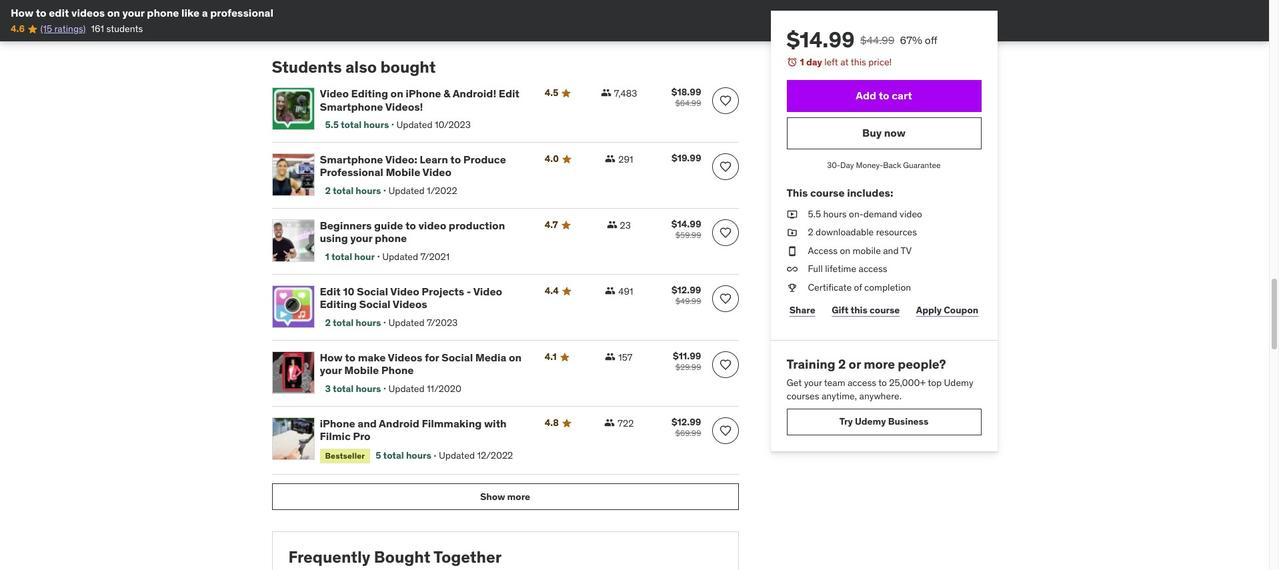 Task type: locate. For each thing, give the bounding box(es) containing it.
0 horizontal spatial edit
[[320, 285, 341, 298]]

$11.99
[[673, 350, 702, 362]]

people?
[[898, 356, 947, 372]]

social inside how to make videos for social media on your mobile phone
[[442, 351, 473, 364]]

xsmall image left 157
[[605, 352, 616, 362]]

0 vertical spatial $14.99
[[787, 26, 855, 53]]

to inside the beginners guide to video production using your phone
[[406, 219, 416, 232]]

professional
[[320, 166, 384, 179]]

smartphone down 5.5 total hours
[[320, 153, 383, 166]]

1 vertical spatial and
[[358, 417, 377, 430]]

less
[[299, 17, 317, 29]]

more
[[864, 356, 895, 372], [507, 491, 531, 503]]

1 vertical spatial 5.5
[[808, 208, 821, 220]]

updated down the beginners guide to video production using your phone in the top of the page
[[382, 251, 418, 263]]

0 vertical spatial how
[[11, 6, 33, 19]]

add
[[856, 89, 877, 102]]

1 horizontal spatial $14.99
[[787, 26, 855, 53]]

updated down videos!
[[397, 119, 433, 131]]

students
[[106, 23, 143, 35]]

1 vertical spatial 1
[[325, 251, 329, 263]]

4.4
[[545, 285, 559, 297]]

completion
[[865, 282, 912, 294]]

editing
[[351, 87, 388, 100], [320, 298, 357, 311]]

xsmall image
[[787, 263, 798, 276], [605, 286, 616, 296], [605, 352, 616, 362], [605, 418, 615, 428]]

1 horizontal spatial 5.5
[[808, 208, 821, 220]]

hours down videos!
[[364, 119, 389, 131]]

1 vertical spatial show
[[480, 491, 505, 503]]

on up 161 students
[[107, 6, 120, 19]]

1 vertical spatial videos
[[388, 351, 423, 364]]

editing down 1 total hour
[[320, 298, 357, 311]]

1 horizontal spatial how
[[320, 351, 343, 364]]

0 horizontal spatial course
[[811, 186, 845, 200]]

$14.99 for $14.99 $59.99
[[672, 218, 702, 230]]

video up 1/2022
[[423, 166, 452, 179]]

total for smartphone video: learn to produce professional mobile video
[[333, 185, 354, 197]]

$12.99 for edit 10 social video projects - video editing social videos
[[672, 284, 702, 296]]

1 horizontal spatial video
[[900, 208, 923, 220]]

xsmall image for iphone and android filmmaking with filmic pro
[[605, 418, 615, 428]]

1 vertical spatial how
[[320, 351, 343, 364]]

guide
[[374, 219, 403, 232]]

gift this course link
[[829, 297, 903, 324]]

0 vertical spatial 2 total hours
[[325, 185, 381, 197]]

0 horizontal spatial 5.5
[[325, 119, 339, 131]]

for
[[425, 351, 439, 364]]

$18.99
[[672, 86, 702, 98]]

total
[[341, 119, 362, 131], [333, 185, 354, 197], [332, 251, 352, 263], [333, 317, 354, 329], [333, 383, 354, 395], [383, 450, 404, 462]]

mobile up updated 1/2022
[[386, 166, 421, 179]]

video up updated 7/2023
[[391, 285, 420, 298]]

to inside how to make videos for social media on your mobile phone
[[345, 351, 356, 364]]

updated for to
[[382, 251, 418, 263]]

5.5 down the 'this course includes:'
[[808, 208, 821, 220]]

1 vertical spatial more
[[507, 491, 531, 503]]

0 horizontal spatial $14.99
[[672, 218, 702, 230]]

course
[[811, 186, 845, 200], [870, 304, 900, 316]]

wishlist image right $59.99
[[719, 226, 732, 240]]

frequently bought together
[[289, 547, 502, 568]]

smartphone inside smartphone video: learn to produce professional mobile video
[[320, 153, 383, 166]]

more right or
[[864, 356, 895, 372]]

total for edit 10 social video projects - video editing social videos
[[333, 317, 354, 329]]

0 horizontal spatial phone
[[147, 6, 179, 19]]

1 horizontal spatial more
[[864, 356, 895, 372]]

7,483
[[614, 88, 638, 100]]

how up 4.6 at the left top of the page
[[11, 6, 33, 19]]

1 2 total hours from the top
[[325, 185, 381, 197]]

phone left like
[[147, 6, 179, 19]]

1 vertical spatial 2 total hours
[[325, 317, 381, 329]]

1 vertical spatial access
[[848, 377, 877, 389]]

total down 10
[[333, 317, 354, 329]]

android
[[379, 417, 420, 430]]

1 smartphone from the top
[[320, 100, 383, 113]]

157
[[619, 352, 633, 364]]

show left less
[[272, 17, 297, 29]]

and left android
[[358, 417, 377, 430]]

0 horizontal spatial how
[[11, 6, 33, 19]]

edit 10 social video projects - video editing social videos link
[[320, 285, 529, 311]]

3 wishlist image from the top
[[719, 358, 732, 372]]

xsmall image left 722
[[605, 418, 615, 428]]

hours down iphone and android filmmaking with filmic pro link
[[406, 450, 432, 462]]

0 horizontal spatial and
[[358, 417, 377, 430]]

wishlist image for how to make videos for social media on your mobile phone
[[719, 358, 732, 372]]

total for how to make videos for social media on your mobile phone
[[333, 383, 354, 395]]

iphone inside video editing on iphone & android! edit smartphone videos!
[[406, 87, 441, 100]]

0 vertical spatial edit
[[499, 87, 520, 100]]

wishlist image right '$69.99'
[[719, 424, 732, 438]]

videos
[[71, 6, 105, 19]]

show down the 12/2022
[[480, 491, 505, 503]]

1 horizontal spatial 1
[[800, 56, 805, 68]]

learn
[[420, 153, 448, 166]]

includes:
[[848, 186, 894, 200]]

certificate
[[808, 282, 852, 294]]

bestseller
[[325, 451, 365, 461]]

$19.99
[[672, 152, 702, 164]]

this right at
[[851, 56, 867, 68]]

0 vertical spatial udemy
[[945, 377, 974, 389]]

get
[[787, 377, 802, 389]]

$12.99 down $29.99
[[672, 416, 702, 428]]

0 vertical spatial this
[[851, 56, 867, 68]]

hours for video editing on iphone & android! edit smartphone videos!
[[364, 119, 389, 131]]

1 horizontal spatial phone
[[375, 232, 407, 245]]

0 vertical spatial smartphone
[[320, 100, 383, 113]]

your up the courses
[[805, 377, 822, 389]]

to inside smartphone video: learn to produce professional mobile video
[[451, 153, 461, 166]]

on inside video editing on iphone & android! edit smartphone videos!
[[391, 87, 404, 100]]

1 vertical spatial this
[[851, 304, 868, 316]]

2 wishlist image from the top
[[719, 292, 732, 306]]

how inside how to make videos for social media on your mobile phone
[[320, 351, 343, 364]]

1 horizontal spatial show
[[480, 491, 505, 503]]

mobile up 3 total hours
[[345, 364, 379, 377]]

wishlist image right the $49.99
[[719, 292, 732, 306]]

4 wishlist image from the top
[[719, 424, 732, 438]]

1
[[800, 56, 805, 68], [325, 251, 329, 263]]

udemy right try
[[855, 416, 887, 428]]

this right gift
[[851, 304, 868, 316]]

hours down make
[[356, 383, 381, 395]]

access down or
[[848, 377, 877, 389]]

total for beginners guide to video production using your phone
[[332, 251, 352, 263]]

frequently
[[289, 547, 371, 568]]

1 vertical spatial phone
[[375, 232, 407, 245]]

iphone up "bestseller" at the bottom left of page
[[320, 417, 355, 430]]

phone
[[382, 364, 414, 377]]

anytime,
[[822, 390, 858, 402]]

access down mobile
[[859, 263, 888, 275]]

4.6
[[11, 23, 25, 35]]

2 2 total hours from the top
[[325, 317, 381, 329]]

$12.99 for iphone and android filmmaking with filmic pro
[[672, 416, 702, 428]]

2 total hours for video:
[[325, 185, 381, 197]]

how for how to make videos for social media on your mobile phone
[[320, 351, 343, 364]]

2 wishlist image from the top
[[719, 226, 732, 240]]

hours down professional
[[356, 185, 381, 197]]

0 vertical spatial more
[[864, 356, 895, 372]]

back
[[884, 160, 902, 170]]

edit inside edit 10 social video projects - video editing social videos
[[320, 285, 341, 298]]

social
[[357, 285, 388, 298], [359, 298, 391, 311], [442, 351, 473, 364]]

1 horizontal spatial edit
[[499, 87, 520, 100]]

10
[[343, 285, 355, 298]]

your up 3
[[320, 364, 342, 377]]

now
[[885, 126, 906, 139]]

0 vertical spatial course
[[811, 186, 845, 200]]

5.5 up professional
[[325, 119, 339, 131]]

to
[[36, 6, 46, 19], [879, 89, 890, 102], [451, 153, 461, 166], [406, 219, 416, 232], [345, 351, 356, 364], [879, 377, 887, 389]]

total down using
[[332, 251, 352, 263]]

phone up updated 7/2021
[[375, 232, 407, 245]]

5.5
[[325, 119, 339, 131], [808, 208, 821, 220]]

edit left 10
[[320, 285, 341, 298]]

0 vertical spatial iphone
[[406, 87, 441, 100]]

2 smartphone from the top
[[320, 153, 383, 166]]

on right media
[[509, 351, 522, 364]]

2 total hours
[[325, 185, 381, 197], [325, 317, 381, 329]]

a
[[202, 6, 208, 19]]

1 vertical spatial mobile
[[345, 364, 379, 377]]

5 total hours
[[376, 450, 432, 462]]

access
[[859, 263, 888, 275], [848, 377, 877, 389]]

to right guide
[[406, 219, 416, 232]]

add to cart button
[[787, 80, 982, 112]]

wishlist image right $29.99
[[719, 358, 732, 372]]

0 horizontal spatial 1
[[325, 251, 329, 263]]

0 vertical spatial 5.5
[[325, 119, 339, 131]]

4.0
[[545, 153, 559, 165]]

2 total hours for 10
[[325, 317, 381, 329]]

total right 5
[[383, 450, 404, 462]]

beginners
[[320, 219, 372, 232]]

off
[[925, 33, 938, 47]]

$14.99 up day
[[787, 26, 855, 53]]

buy
[[863, 126, 882, 139]]

editing inside video editing on iphone & android! edit smartphone videos!
[[351, 87, 388, 100]]

xsmall image for 291
[[605, 154, 616, 164]]

1 $12.99 from the top
[[672, 284, 702, 296]]

1 vertical spatial $14.99
[[672, 218, 702, 230]]

5.5 total hours
[[325, 119, 389, 131]]

updated down edit 10 social video projects - video editing social videos
[[389, 317, 425, 329]]

videos left for
[[388, 351, 423, 364]]

video up 'resources'
[[900, 208, 923, 220]]

0 horizontal spatial iphone
[[320, 417, 355, 430]]

updated for make
[[389, 383, 425, 395]]

total right 3
[[333, 383, 354, 395]]

2 down professional
[[325, 185, 331, 197]]

how up 3
[[320, 351, 343, 364]]

apply coupon button
[[914, 297, 982, 324]]

wishlist image
[[719, 94, 732, 108], [719, 292, 732, 306], [719, 358, 732, 372], [719, 424, 732, 438]]

video down students also bought
[[320, 87, 349, 100]]

0 horizontal spatial more
[[507, 491, 531, 503]]

your inside 'training 2 or more people? get your team access to 25,000+ top udemy courses anytime, anywhere.'
[[805, 377, 822, 389]]

&
[[444, 87, 451, 100]]

xsmall image
[[601, 88, 612, 98], [605, 154, 616, 164], [787, 208, 798, 221], [607, 220, 618, 230], [787, 226, 798, 239], [787, 245, 798, 258], [787, 282, 798, 295]]

videos inside edit 10 social video projects - video editing social videos
[[393, 298, 428, 311]]

0 vertical spatial show
[[272, 17, 297, 29]]

edit right android!
[[499, 87, 520, 100]]

total up professional
[[341, 119, 362, 131]]

1 right alarm image
[[800, 56, 805, 68]]

how
[[11, 6, 33, 19], [320, 351, 343, 364]]

xsmall image left 491
[[605, 286, 616, 296]]

291
[[619, 154, 634, 166]]

your up students
[[122, 6, 145, 19]]

1 vertical spatial course
[[870, 304, 900, 316]]

updated
[[397, 119, 433, 131], [389, 185, 425, 197], [382, 251, 418, 263], [389, 317, 425, 329], [389, 383, 425, 395], [439, 450, 475, 462]]

1 horizontal spatial and
[[884, 245, 899, 257]]

more inside 'training 2 or more people? get your team access to 25,000+ top udemy courses anytime, anywhere.'
[[864, 356, 895, 372]]

on down bought
[[391, 87, 404, 100]]

to left make
[[345, 351, 356, 364]]

wishlist image for video editing on iphone & android! edit smartphone videos!
[[719, 94, 732, 108]]

your inside the beginners guide to video production using your phone
[[350, 232, 373, 245]]

$11.99 $29.99
[[673, 350, 702, 372]]

wishlist image right $19.99
[[719, 160, 732, 174]]

more down the 12/2022
[[507, 491, 531, 503]]

iphone and android filmmaking with filmic pro
[[320, 417, 507, 443]]

make
[[358, 351, 386, 364]]

$29.99
[[676, 362, 702, 372]]

updated down phone
[[389, 383, 425, 395]]

wishlist image
[[719, 160, 732, 174], [719, 226, 732, 240]]

to left cart
[[879, 89, 890, 102]]

0 vertical spatial phone
[[147, 6, 179, 19]]

2 total hours down professional
[[325, 185, 381, 197]]

your up hour
[[350, 232, 373, 245]]

iphone left &
[[406, 87, 441, 100]]

xsmall image left the full
[[787, 263, 798, 276]]

hours up make
[[356, 317, 381, 329]]

gift
[[832, 304, 849, 316]]

0 vertical spatial mobile
[[386, 166, 421, 179]]

production
[[449, 219, 505, 232]]

0 vertical spatial $12.99
[[672, 284, 702, 296]]

1 vertical spatial udemy
[[855, 416, 887, 428]]

show less
[[272, 17, 317, 29]]

course down '30-'
[[811, 186, 845, 200]]

25,000+
[[890, 377, 926, 389]]

1 horizontal spatial iphone
[[406, 87, 441, 100]]

161 students
[[91, 23, 143, 35]]

updated down smartphone video: learn to produce professional mobile video
[[389, 185, 425, 197]]

on
[[107, 6, 120, 19], [391, 87, 404, 100], [840, 245, 851, 257], [509, 351, 522, 364]]

30-
[[828, 160, 841, 170]]

491
[[619, 286, 634, 298]]

1 vertical spatial editing
[[320, 298, 357, 311]]

2 left or
[[839, 356, 846, 372]]

1 vertical spatial wishlist image
[[719, 226, 732, 240]]

1 down using
[[325, 251, 329, 263]]

editing down also
[[351, 87, 388, 100]]

hours up downloadable
[[824, 208, 847, 220]]

wishlist image right $64.99
[[719, 94, 732, 108]]

1 vertical spatial $12.99
[[672, 416, 702, 428]]

2 $12.99 from the top
[[672, 416, 702, 428]]

0 vertical spatial wishlist image
[[719, 160, 732, 174]]

0 horizontal spatial mobile
[[345, 364, 379, 377]]

xsmall image for certificate of completion
[[787, 282, 798, 295]]

course down completion on the right of page
[[870, 304, 900, 316]]

wishlist image for iphone and android filmmaking with filmic pro
[[719, 424, 732, 438]]

$12.99 down $59.99
[[672, 284, 702, 296]]

1 wishlist image from the top
[[719, 94, 732, 108]]

$12.99 $49.99
[[672, 284, 702, 306]]

0 vertical spatial editing
[[351, 87, 388, 100]]

smartphone up 5.5 total hours
[[320, 100, 383, 113]]

1 horizontal spatial udemy
[[945, 377, 974, 389]]

1 vertical spatial edit
[[320, 285, 341, 298]]

2 total hours down 10
[[325, 317, 381, 329]]

and left tv
[[884, 245, 899, 257]]

videos up updated 7/2023
[[393, 298, 428, 311]]

0 horizontal spatial video
[[419, 219, 447, 232]]

0 vertical spatial 1
[[800, 56, 805, 68]]

to up anywhere.
[[879, 377, 887, 389]]

2 this from the top
[[851, 304, 868, 316]]

of
[[854, 282, 863, 294]]

gift this course
[[832, 304, 900, 316]]

2 up 3
[[325, 317, 331, 329]]

udemy right top
[[945, 377, 974, 389]]

2 up 'access'
[[808, 226, 814, 238]]

video up 7/2021
[[419, 219, 447, 232]]

to right learn
[[451, 153, 461, 166]]

xsmall image for 23
[[607, 220, 618, 230]]

1 wishlist image from the top
[[719, 160, 732, 174]]

0 vertical spatial videos
[[393, 298, 428, 311]]

updated 12/2022
[[439, 450, 513, 462]]

udemy inside 'training 2 or more people? get your team access to 25,000+ top udemy courses anytime, anywhere.'
[[945, 377, 974, 389]]

1 vertical spatial smartphone
[[320, 153, 383, 166]]

total down professional
[[333, 185, 354, 197]]

hours for smartphone video: learn to produce professional mobile video
[[356, 185, 381, 197]]

1 vertical spatial iphone
[[320, 417, 355, 430]]

xsmall image for how to make videos for social media on your mobile phone
[[605, 352, 616, 362]]

5.5 for 5.5 hours on-demand video
[[808, 208, 821, 220]]

161
[[91, 23, 104, 35]]

buy now
[[863, 126, 906, 139]]

0 horizontal spatial show
[[272, 17, 297, 29]]

1 horizontal spatial mobile
[[386, 166, 421, 179]]

training
[[787, 356, 836, 372]]

$14.99 right 23 at top
[[672, 218, 702, 230]]



Task type: describe. For each thing, give the bounding box(es) containing it.
show for show less
[[272, 17, 297, 29]]

anywhere.
[[860, 390, 902, 402]]

students
[[272, 56, 342, 77]]

hour
[[354, 251, 375, 263]]

filmic
[[320, 430, 351, 443]]

3
[[325, 383, 331, 395]]

day
[[841, 160, 854, 170]]

video inside smartphone video: learn to produce professional mobile video
[[423, 166, 452, 179]]

on down downloadable
[[840, 245, 851, 257]]

722
[[618, 418, 634, 430]]

wishlist image for production
[[719, 226, 732, 240]]

video inside the beginners guide to video production using your phone
[[419, 219, 447, 232]]

team
[[825, 377, 846, 389]]

this
[[787, 186, 808, 200]]

smartphone video: learn to produce professional mobile video
[[320, 153, 506, 179]]

on inside how to make videos for social media on your mobile phone
[[509, 351, 522, 364]]

show more button
[[272, 484, 739, 511]]

updated 1/2022
[[389, 185, 457, 197]]

1/2022
[[427, 185, 457, 197]]

show more
[[480, 491, 531, 503]]

beginners guide to video production using your phone link
[[320, 219, 529, 245]]

$12.99 $69.99
[[672, 416, 702, 439]]

2 downloadable resources
[[808, 226, 918, 238]]

show less button
[[272, 10, 330, 36]]

android!
[[453, 87, 497, 100]]

2 inside 'training 2 or more people? get your team access to 25,000+ top udemy courses anytime, anywhere.'
[[839, 356, 846, 372]]

guarantee
[[904, 160, 941, 170]]

wishlist image for edit 10 social video projects - video editing social videos
[[719, 292, 732, 306]]

video:
[[385, 153, 418, 166]]

how to make videos for social media on your mobile phone
[[320, 351, 522, 377]]

video editing on iphone & android! edit smartphone videos! link
[[320, 87, 529, 113]]

like
[[181, 6, 200, 19]]

apply
[[917, 304, 942, 316]]

business
[[889, 416, 929, 428]]

on-
[[849, 208, 864, 220]]

5
[[376, 450, 381, 462]]

updated 7/2021
[[382, 251, 450, 263]]

and inside 'iphone and android filmmaking with filmic pro'
[[358, 417, 377, 430]]

1 for 1 day left at this price!
[[800, 56, 805, 68]]

more inside button
[[507, 491, 531, 503]]

11/2020
[[427, 383, 462, 395]]

$14.99 for $14.99 $44.99 67% off
[[787, 26, 855, 53]]

or
[[849, 356, 861, 372]]

1 for 1 total hour
[[325, 251, 329, 263]]

your inside how to make videos for social media on your mobile phone
[[320, 364, 342, 377]]

wishlist image for produce
[[719, 160, 732, 174]]

training 2 or more people? get your team access to 25,000+ top udemy courses anytime, anywhere.
[[787, 356, 974, 402]]

3 total hours
[[325, 383, 381, 395]]

12/2022
[[477, 450, 513, 462]]

updated for social
[[389, 317, 425, 329]]

alarm image
[[787, 57, 798, 67]]

$14.99 $59.99
[[672, 218, 702, 240]]

xsmall image for 2 downloadable resources
[[787, 226, 798, 239]]

downloadable
[[816, 226, 874, 238]]

share button
[[787, 297, 819, 324]]

how to edit videos on your phone like a professional
[[11, 6, 274, 19]]

$64.99
[[676, 98, 702, 108]]

67%
[[900, 33, 923, 47]]

7/2021
[[421, 251, 450, 263]]

0 horizontal spatial udemy
[[855, 416, 887, 428]]

bought
[[381, 56, 436, 77]]

5.5 for 5.5 total hours
[[325, 119, 339, 131]]

add to cart
[[856, 89, 913, 102]]

students also bought
[[272, 56, 436, 77]]

beginners guide to video production using your phone
[[320, 219, 505, 245]]

tv
[[901, 245, 912, 257]]

buy now button
[[787, 117, 982, 149]]

4.8
[[545, 417, 559, 429]]

bought
[[374, 547, 431, 568]]

1 this from the top
[[851, 56, 867, 68]]

at
[[841, 56, 849, 68]]

with
[[484, 417, 507, 430]]

to inside button
[[879, 89, 890, 102]]

try udemy business link
[[787, 409, 982, 435]]

total for video editing on iphone & android! edit smartphone videos!
[[341, 119, 362, 131]]

edit 10 social video projects - video editing social videos
[[320, 285, 503, 311]]

cart
[[892, 89, 913, 102]]

xsmall image for access on mobile and tv
[[787, 245, 798, 258]]

try
[[840, 416, 853, 428]]

apply coupon
[[917, 304, 979, 316]]

mobile inside smartphone video: learn to produce professional mobile video
[[386, 166, 421, 179]]

7/2023
[[427, 317, 458, 329]]

edit
[[49, 6, 69, 19]]

xsmall image for edit 10 social video projects - video editing social videos
[[605, 286, 616, 296]]

phone inside the beginners guide to video production using your phone
[[375, 232, 407, 245]]

projects
[[422, 285, 465, 298]]

0 vertical spatial access
[[859, 263, 888, 275]]

how for how to edit videos on your phone like a professional
[[11, 6, 33, 19]]

courses
[[787, 390, 820, 402]]

1 horizontal spatial course
[[870, 304, 900, 316]]

show for show more
[[480, 491, 505, 503]]

videos inside how to make videos for social media on your mobile phone
[[388, 351, 423, 364]]

updated for learn
[[389, 185, 425, 197]]

hours for edit 10 social video projects - video editing social videos
[[356, 317, 381, 329]]

$59.99
[[676, 230, 702, 240]]

10/2023
[[435, 119, 471, 131]]

4.1
[[545, 351, 557, 363]]

demand
[[864, 208, 898, 220]]

updated for on
[[397, 119, 433, 131]]

video inside video editing on iphone & android! edit smartphone videos!
[[320, 87, 349, 100]]

media
[[476, 351, 507, 364]]

videos!
[[385, 100, 423, 113]]

hours for how to make videos for social media on your mobile phone
[[356, 383, 381, 395]]

mobile inside how to make videos for social media on your mobile phone
[[345, 364, 379, 377]]

produce
[[464, 153, 506, 166]]

smartphone inside video editing on iphone & android! edit smartphone videos!
[[320, 100, 383, 113]]

updated down filmmaking
[[439, 450, 475, 462]]

iphone and android filmmaking with filmic pro link
[[320, 417, 529, 443]]

to inside 'training 2 or more people? get your team access to 25,000+ top udemy courses anytime, anywhere.'
[[879, 377, 887, 389]]

0 vertical spatial and
[[884, 245, 899, 257]]

day
[[807, 56, 823, 68]]

xsmall image for 5.5 hours on-demand video
[[787, 208, 798, 221]]

edit inside video editing on iphone & android! edit smartphone videos!
[[499, 87, 520, 100]]

iphone inside 'iphone and android filmmaking with filmic pro'
[[320, 417, 355, 430]]

xsmall image for 7,483
[[601, 88, 612, 98]]

30-day money-back guarantee
[[828, 160, 941, 170]]

filmmaking
[[422, 417, 482, 430]]

$14.99 $44.99 67% off
[[787, 26, 938, 53]]

editing inside edit 10 social video projects - video editing social videos
[[320, 298, 357, 311]]

lifetime
[[826, 263, 857, 275]]

access inside 'training 2 or more people? get your team access to 25,000+ top udemy courses anytime, anywhere.'
[[848, 377, 877, 389]]

video right -
[[474, 285, 503, 298]]

certificate of completion
[[808, 282, 912, 294]]

also
[[346, 56, 377, 77]]

to up (15
[[36, 6, 46, 19]]



Task type: vqa. For each thing, say whether or not it's contained in the screenshot.
the $18.99 $34.99
no



